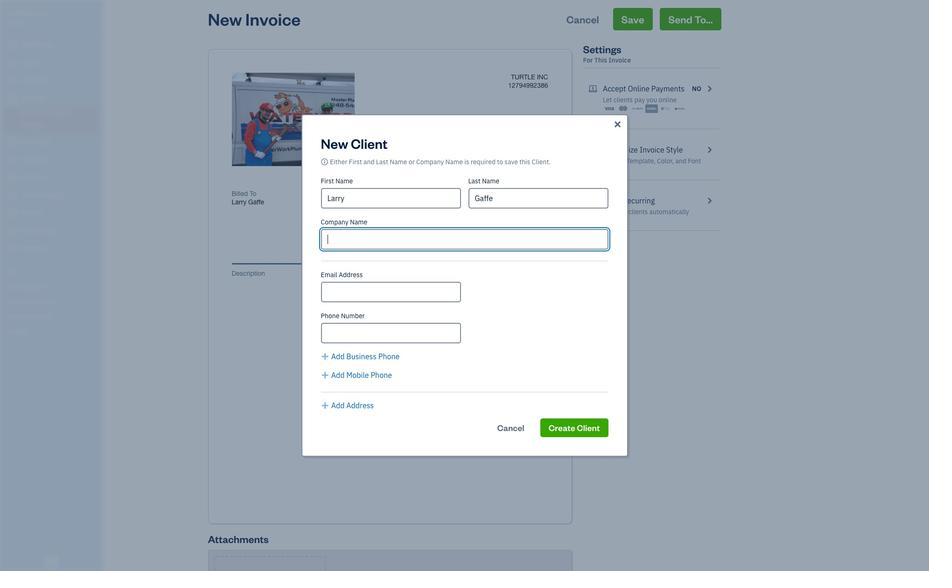 Task type: locate. For each thing, give the bounding box(es) containing it.
1 vertical spatial clients
[[628, 208, 648, 216]]

either
[[330, 158, 347, 166]]

turtle for turtle inc 12794992386
[[511, 73, 535, 81]]

cancel button for create client
[[489, 419, 533, 437]]

cancel
[[567, 13, 599, 26], [497, 422, 525, 433]]

chevronright image
[[705, 83, 714, 94], [705, 144, 714, 155], [705, 195, 714, 206]]

3 add from the top
[[331, 401, 345, 410]]

0 horizontal spatial due
[[323, 218, 335, 226]]

0 vertical spatial plus image
[[321, 351, 329, 362]]

(
[[531, 190, 533, 197]]

1 vertical spatial first
[[321, 177, 334, 185]]

1 vertical spatial number
[[341, 312, 365, 320]]

1 vertical spatial company
[[321, 218, 349, 226]]

freshbooks image
[[44, 556, 59, 568]]

Enter an Invoice # text field
[[393, 198, 419, 206]]

owner
[[7, 19, 25, 26]]

add left business
[[331, 352, 345, 361]]

1 horizontal spatial last
[[468, 177, 481, 185]]

1 horizontal spatial inc
[[537, 73, 548, 81]]

and down style
[[676, 157, 687, 165]]

1 vertical spatial client
[[577, 422, 600, 433]]

0 vertical spatial add
[[331, 352, 345, 361]]

due left (
[[518, 190, 529, 197]]

chevronright image for no
[[705, 83, 714, 94]]

company
[[416, 158, 444, 166], [321, 218, 349, 226]]

company right or
[[416, 158, 444, 166]]

bill your clients automatically
[[603, 208, 689, 216]]

larry
[[232, 198, 247, 206]]

2 vertical spatial chevronright image
[[705, 195, 714, 206]]

0 horizontal spatial last
[[376, 158, 388, 166]]

payments
[[651, 84, 685, 93]]

billed
[[232, 190, 248, 197]]

0 vertical spatial due
[[518, 190, 529, 197]]

2 vertical spatial add
[[331, 401, 345, 410]]

0 vertical spatial first
[[349, 158, 362, 166]]

client
[[351, 134, 388, 152], [577, 422, 600, 433]]

1 vertical spatial address
[[346, 401, 374, 410]]

1 vertical spatial add
[[331, 371, 345, 380]]

1 horizontal spatial new
[[321, 134, 348, 152]]

to
[[250, 190, 257, 197]]

1 vertical spatial plus image
[[321, 400, 329, 411]]

1 vertical spatial cancel button
[[489, 419, 533, 437]]

0 horizontal spatial and
[[364, 158, 375, 166]]

send
[[668, 13, 693, 26]]

name
[[390, 158, 407, 166], [446, 158, 463, 166], [336, 177, 353, 185], [482, 177, 500, 185], [350, 218, 367, 226]]

new inside dialog
[[321, 134, 348, 152]]

turtle inside turtle inc 12794992386
[[511, 73, 535, 81]]

mobile
[[346, 371, 369, 380]]

0 horizontal spatial turtle
[[7, 8, 34, 18]]

phone for add business phone
[[378, 352, 400, 361]]

rate
[[441, 270, 455, 277]]

1 vertical spatial cancel
[[497, 422, 525, 433]]

first name
[[321, 177, 353, 185]]

name up amount
[[482, 177, 500, 185]]

font
[[688, 157, 701, 165]]

1 horizontal spatial and
[[676, 157, 687, 165]]

phone
[[321, 312, 340, 320], [378, 352, 400, 361], [371, 371, 392, 380]]

add for add mobile phone
[[331, 371, 345, 380]]

add address
[[331, 401, 374, 410]]

0 horizontal spatial number
[[341, 312, 365, 320]]

last down is
[[468, 177, 481, 185]]

clients down "recurring" on the right top of page
[[628, 208, 648, 216]]

0 horizontal spatial cancel button
[[489, 419, 533, 437]]

0 vertical spatial client
[[351, 134, 388, 152]]

change
[[603, 157, 625, 165]]

number up enter an invoice # text field
[[416, 190, 439, 197]]

client image
[[6, 58, 17, 68]]

Company Name text field
[[321, 229, 608, 250]]

1 vertical spatial new
[[321, 134, 348, 152]]

plus image left add address
[[321, 400, 329, 411]]

turtle up the owner
[[7, 8, 34, 18]]

cancel inside new client dialog
[[497, 422, 525, 433]]

turtle
[[7, 8, 34, 18], [511, 73, 535, 81]]

address inside button
[[346, 401, 374, 410]]

address
[[339, 271, 363, 279], [346, 401, 374, 410]]

2 add from the top
[[331, 371, 345, 380]]

last
[[376, 158, 388, 166], [468, 177, 481, 185]]

1 chevronright image from the top
[[705, 83, 714, 94]]

clients
[[614, 96, 633, 104], [628, 208, 648, 216]]

send to...
[[668, 13, 713, 26]]

1 horizontal spatial number
[[416, 190, 439, 197]]

online
[[628, 84, 650, 93]]

1 vertical spatial phone
[[378, 352, 400, 361]]

plus image up plus icon
[[321, 351, 329, 362]]

new for new client
[[321, 134, 348, 152]]

add for add address
[[331, 401, 345, 410]]

phone inside add business phone button
[[378, 352, 400, 361]]

0 horizontal spatial company
[[321, 218, 349, 226]]

money image
[[6, 209, 17, 218]]

1 vertical spatial last
[[468, 177, 481, 185]]

chevronright image for make recurring
[[705, 195, 714, 206]]

client for new client
[[351, 134, 388, 152]]

no
[[692, 84, 702, 93]]

settings image
[[7, 328, 100, 335]]

automatically
[[650, 208, 689, 216]]

0 vertical spatial chevronright image
[[705, 83, 714, 94]]

0 vertical spatial company
[[416, 158, 444, 166]]

number inside new client dialog
[[341, 312, 365, 320]]

phone down phone number text field
[[378, 352, 400, 361]]

you
[[647, 96, 657, 104]]

settings
[[583, 42, 622, 56]]

add down add mobile phone button at the bottom
[[331, 401, 345, 410]]

0 vertical spatial cancel
[[567, 13, 599, 26]]

0 horizontal spatial new
[[208, 8, 242, 30]]

2 vertical spatial phone
[[371, 371, 392, 380]]

0 vertical spatial cancel button
[[558, 8, 608, 30]]

phone inside add mobile phone button
[[371, 371, 392, 380]]

due down issue date in mm/dd/yyyy format text field at the top left
[[323, 218, 335, 226]]

inc inside turtle inc 12794992386
[[537, 73, 548, 81]]

last left or
[[376, 158, 388, 166]]

0 vertical spatial phone
[[321, 312, 340, 320]]

online
[[659, 96, 677, 104]]

first right either
[[349, 158, 362, 166]]

turtle up the 12794992386
[[511, 73, 535, 81]]

visa image
[[603, 104, 616, 113]]

due
[[518, 190, 529, 197], [323, 218, 335, 226]]

cancel for save
[[567, 13, 599, 26]]

number for phone number
[[341, 312, 365, 320]]

$0.00
[[506, 196, 548, 216]]

let clients pay you online
[[603, 96, 677, 104]]

1 vertical spatial inc
[[537, 73, 548, 81]]

plus image
[[321, 351, 329, 362], [321, 400, 329, 411]]

address for add address
[[346, 401, 374, 410]]

1 vertical spatial turtle
[[511, 73, 535, 81]]

phone down email
[[321, 312, 340, 320]]

add right plus icon
[[331, 371, 345, 380]]

0 vertical spatial address
[[339, 271, 363, 279]]

1 plus image from the top
[[321, 351, 329, 362]]

1 horizontal spatial cancel button
[[558, 8, 608, 30]]

phone right mobile
[[371, 371, 392, 380]]

0 horizontal spatial client
[[351, 134, 388, 152]]

save button
[[613, 8, 653, 30]]

2 plus image from the top
[[321, 400, 329, 411]]

1 add from the top
[[331, 352, 345, 361]]

create client button
[[540, 419, 608, 437]]

new client dialog
[[0, 103, 929, 468]]

bank connections image
[[7, 313, 100, 320]]

cancel button for save
[[558, 8, 608, 30]]

0 horizontal spatial cancel
[[497, 422, 525, 433]]

report image
[[6, 244, 17, 253]]

due date
[[323, 218, 350, 226]]

name left is
[[446, 158, 463, 166]]

recurring
[[623, 196, 655, 205]]

date down issue date in mm/dd/yyyy format text field at the top left
[[337, 218, 350, 226]]

main element
[[0, 0, 126, 571]]

0 vertical spatial turtle
[[7, 8, 34, 18]]

cancel button
[[558, 8, 608, 30], [489, 419, 533, 437]]

first down 'primary' image
[[321, 177, 334, 185]]

add business phone button
[[321, 351, 400, 362]]

0 vertical spatial new
[[208, 8, 242, 30]]

and down new client
[[364, 158, 375, 166]]

0 vertical spatial inc
[[36, 8, 49, 18]]

change template, color, and font
[[603, 157, 701, 165]]

usd
[[533, 190, 546, 197]]

number
[[416, 190, 439, 197], [341, 312, 365, 320]]

1 horizontal spatial turtle
[[511, 73, 535, 81]]

new invoice
[[208, 8, 301, 30]]

bank image
[[674, 104, 686, 113]]

accept
[[603, 84, 626, 93]]

new
[[208, 8, 242, 30], [321, 134, 348, 152]]

let
[[603, 96, 612, 104]]

add
[[331, 352, 345, 361], [331, 371, 345, 380], [331, 401, 345, 410]]

clients down accept in the top right of the page
[[614, 96, 633, 104]]

1 horizontal spatial due
[[518, 190, 529, 197]]

date
[[323, 190, 337, 197], [337, 218, 350, 226]]

inc
[[36, 8, 49, 18], [537, 73, 548, 81]]

2 chevronright image from the top
[[705, 144, 714, 155]]

turtle for turtle inc owner
[[7, 8, 34, 18]]

1 horizontal spatial first
[[349, 158, 362, 166]]

add address button
[[321, 400, 374, 411]]

name up date of issue
[[336, 177, 353, 185]]

or
[[409, 158, 415, 166]]

0 horizontal spatial inc
[[36, 8, 49, 18]]

name for last name
[[482, 177, 500, 185]]

plus image
[[321, 370, 329, 381]]

1 vertical spatial date
[[337, 218, 350, 226]]

inc inside the turtle inc owner
[[36, 8, 49, 18]]

3 chevronright image from the top
[[705, 195, 714, 206]]

1 horizontal spatial client
[[577, 422, 600, 433]]

billed to larry gaffe
[[232, 190, 264, 206]]

1 horizontal spatial cancel
[[567, 13, 599, 26]]

gaffe
[[248, 198, 264, 206]]

1 vertical spatial chevronright image
[[705, 144, 714, 155]]

company down issue date in mm/dd/yyyy format text field at the top left
[[321, 218, 349, 226]]

date left of
[[323, 190, 337, 197]]

address right email
[[339, 271, 363, 279]]

turtle inside the turtle inc owner
[[7, 8, 34, 18]]

this
[[520, 158, 530, 166]]

invoice
[[245, 8, 301, 30], [609, 56, 631, 64], [640, 145, 665, 154], [393, 190, 414, 197]]

color,
[[657, 157, 674, 165]]

date of issue
[[323, 190, 362, 197]]

address down add mobile phone
[[346, 401, 374, 410]]

number up add business phone button
[[341, 312, 365, 320]]

name down issue date in mm/dd/yyyy format text field at the top left
[[350, 218, 367, 226]]

0 vertical spatial date
[[323, 190, 337, 197]]

refresh image
[[589, 195, 597, 206]]

0 vertical spatial number
[[416, 190, 439, 197]]

email
[[321, 271, 337, 279]]

client inside button
[[577, 422, 600, 433]]

expense image
[[6, 155, 17, 165]]



Task type: describe. For each thing, give the bounding box(es) containing it.
of
[[339, 190, 344, 197]]

apps image
[[7, 268, 100, 275]]

chart image
[[6, 226, 17, 236]]

issue
[[346, 190, 362, 197]]

0 horizontal spatial first
[[321, 177, 334, 185]]

onlinesales image
[[589, 83, 597, 94]]

client.
[[532, 158, 551, 166]]

is
[[464, 158, 469, 166]]

customize
[[603, 145, 638, 154]]

send to... button
[[660, 8, 721, 30]]

items and services image
[[7, 298, 100, 305]]

0 vertical spatial last
[[376, 158, 388, 166]]

attachments
[[208, 533, 269, 546]]

cancel for create client
[[497, 422, 525, 433]]

for
[[583, 56, 593, 64]]

make recurring
[[603, 196, 655, 205]]

phone for add mobile phone
[[371, 371, 392, 380]]

number for invoice number
[[416, 190, 439, 197]]

estimate image
[[6, 76, 17, 85]]

1 horizontal spatial company
[[416, 158, 444, 166]]

subtotal
[[457, 323, 482, 330]]

bill
[[603, 208, 612, 216]]

either first and last name or company name is required to save this client.
[[330, 158, 551, 166]]

add mobile phone
[[331, 371, 392, 380]]

team members image
[[7, 283, 100, 290]]

turtle inc owner
[[7, 8, 49, 26]]

to...
[[695, 13, 713, 26]]

turtle inc 12794992386
[[508, 73, 548, 89]]

12794992386
[[508, 82, 548, 89]]

close image
[[613, 119, 623, 130]]

add for add business phone
[[331, 352, 345, 361]]

plus image for add address
[[321, 400, 329, 411]]

apple pay image
[[660, 104, 672, 113]]

primary image
[[321, 158, 328, 166]]

and inside new client dialog
[[364, 158, 375, 166]]

name for company name
[[350, 218, 367, 226]]

invoice image
[[6, 94, 17, 103]]

amount
[[493, 190, 516, 197]]

mastercard image
[[617, 104, 630, 113]]

accept online payments
[[603, 84, 685, 93]]

Phone Number text field
[[321, 323, 461, 344]]

timer image
[[6, 191, 17, 200]]

plus image for add business phone
[[321, 351, 329, 362]]

project image
[[6, 173, 17, 182]]

to
[[497, 158, 503, 166]]

business
[[346, 352, 377, 361]]

discover image
[[631, 104, 644, 113]]

Notes text field
[[232, 441, 548, 449]]

0 vertical spatial clients
[[614, 96, 633, 104]]

add business phone
[[331, 352, 400, 361]]

1 vertical spatial due
[[323, 218, 335, 226]]

template,
[[626, 157, 656, 165]]

client for create client
[[577, 422, 600, 433]]

invoice inside settings for this invoice
[[609, 56, 631, 64]]

address for email address
[[339, 271, 363, 279]]

due inside amount due ( usd ) $0.00
[[518, 190, 529, 197]]

name for first name
[[336, 177, 353, 185]]

Issue date in MM/DD/YYYY format text field
[[323, 198, 379, 206]]

)
[[546, 190, 548, 197]]

settings for this invoice
[[583, 42, 631, 64]]

description
[[232, 270, 265, 277]]

email address
[[321, 271, 363, 279]]

required
[[471, 158, 496, 166]]

create client
[[549, 422, 600, 433]]

chevronright image for customize invoice style
[[705, 144, 714, 155]]

new client
[[321, 134, 388, 152]]

style
[[666, 145, 683, 154]]

save
[[621, 13, 644, 26]]

Email Address text field
[[321, 282, 461, 302]]

invoice number
[[393, 190, 439, 197]]

make
[[603, 196, 621, 205]]

name left or
[[390, 158, 407, 166]]

inc for turtle inc 12794992386
[[537, 73, 548, 81]]

your
[[614, 208, 627, 216]]

payment image
[[6, 138, 17, 147]]

dashboard image
[[6, 41, 17, 50]]

add mobile phone button
[[321, 370, 392, 381]]

this
[[595, 56, 607, 64]]

company name
[[321, 218, 367, 226]]

create
[[549, 422, 575, 433]]

First Name text field
[[321, 188, 461, 209]]

pay
[[635, 96, 645, 104]]

last name
[[468, 177, 500, 185]]

phone number
[[321, 312, 365, 320]]

amount due ( usd ) $0.00
[[493, 190, 548, 216]]

Last Name text field
[[468, 188, 608, 209]]

inc for turtle inc owner
[[36, 8, 49, 18]]

new for new invoice
[[208, 8, 242, 30]]

american express image
[[645, 104, 658, 113]]

customize invoice style
[[603, 145, 683, 154]]

save
[[505, 158, 518, 166]]



Task type: vqa. For each thing, say whether or not it's contained in the screenshot.
out inside the "ACCOUNTS PAYABLE AGING FIND OUT HOW MUCH EACH VENDOR NEEDS TO BE PAID"
no



